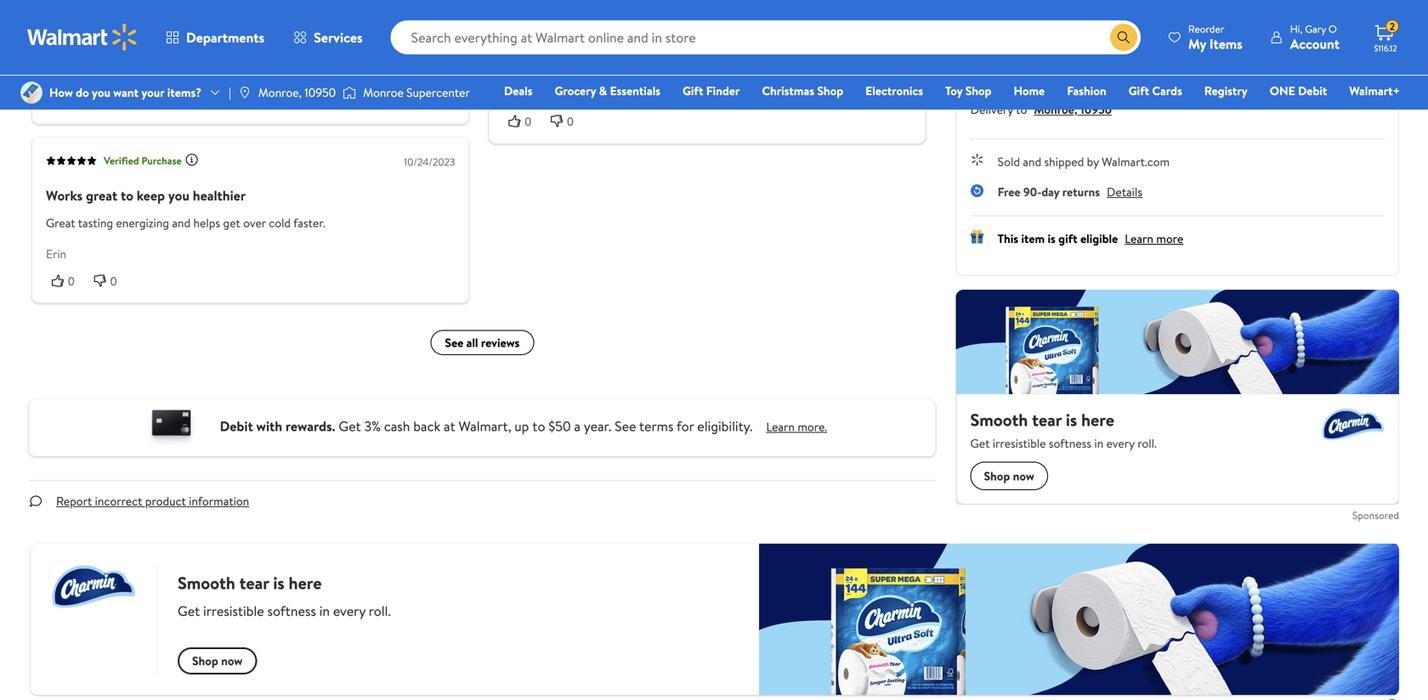 Task type: locate. For each thing, give the bounding box(es) containing it.
walmart+
[[1349, 82, 1400, 99]]

than
[[627, 19, 650, 36]]

more
[[597, 19, 624, 36], [1156, 230, 1183, 247]]

learn
[[1125, 230, 1153, 247], [766, 419, 795, 435]]

1 horizontal spatial more
[[1156, 230, 1183, 247]]

1 horizontal spatial with
[[783, 19, 805, 36]]

gift left 'cards' at the top right
[[1129, 82, 1149, 99]]

1 horizontal spatial pickup
[[1160, 9, 1195, 26]]

with right it
[[783, 19, 805, 36]]

items?
[[167, 84, 201, 101]]

monroe up monroe, 10950 button
[[1040, 75, 1080, 91]]

departments
[[186, 28, 264, 47]]

2 gift from the left
[[1129, 82, 1149, 99]]

rewards.
[[286, 417, 335, 436]]

0 down tasting
[[110, 274, 117, 288]]

strips
[[179, 23, 207, 39]]

my
[[808, 19, 823, 36], [649, 37, 665, 53]]

fashion link
[[1059, 82, 1114, 100]]

details
[[1107, 184, 1142, 200]]

registry link
[[1197, 82, 1255, 100]]

1 vertical spatial you
[[168, 186, 189, 205]]

0 horizontal spatial pickup
[[970, 75, 1005, 91]]

monroe supercenter
[[363, 84, 470, 101]]

great tasting energizing and helps get over cold faster.
[[46, 214, 325, 231]]

1 vertical spatial to
[[121, 186, 133, 205]]

delivery today
[[1296, 9, 1339, 40]]

finder
[[706, 82, 740, 99]]

and down plus
[[409, 41, 428, 57]]

keep
[[137, 186, 165, 205]]

0 vertical spatial my
[[808, 19, 823, 36]]

report incorrect product information
[[56, 493, 249, 510]]

work down ports
[[46, 59, 71, 75]]

0 down the yesenia
[[525, 115, 531, 128]]

you right the do
[[92, 84, 110, 101]]

one debit card  debit with rewards. get 3% cash back at walmart, up to $50 a year. see terms for eligibility. learn more. element
[[766, 418, 827, 436]]

gift for gift finder
[[683, 82, 703, 99]]

1 vertical spatial more
[[1156, 230, 1183, 247]]

shop right toy
[[965, 82, 992, 99]]

great.
[[285, 23, 315, 39]]

more up getting
[[597, 19, 624, 36]]

delivery for today
[[1296, 9, 1339, 26]]

orange
[[672, 19, 708, 36]]

home
[[1014, 82, 1045, 99]]

1 vertical spatial pickup
[[970, 75, 1005, 91]]

to left keep
[[121, 186, 133, 205]]

0 button
[[46, 93, 88, 110], [88, 93, 131, 110], [503, 113, 545, 130], [545, 113, 587, 130], [46, 272, 88, 290], [88, 272, 131, 290]]

and
[[210, 23, 228, 39], [129, 41, 147, 57], [409, 41, 428, 57], [557, 55, 576, 71], [1023, 154, 1041, 170], [172, 214, 191, 231]]

incorrect
[[95, 493, 142, 510]]

0 horizontal spatial today
[[1165, 25, 1190, 40]]

shop inside christmas shop link
[[817, 82, 843, 99]]

one debit
[[1270, 82, 1327, 99]]

learn left the more.
[[766, 419, 795, 435]]

1 vertical spatial for
[[677, 417, 694, 436]]

1 vertical spatial work
[[46, 59, 71, 75]]

the
[[794, 37, 813, 53]]

power
[[144, 23, 176, 39]]

gifting made easy image
[[970, 230, 984, 244]]

monroe inside pickup from monroe supercenter |
[[1040, 75, 1080, 91]]

10950
[[305, 84, 336, 101], [1080, 101, 1112, 118]]

1 today from the left
[[1165, 25, 1190, 40]]

reasonable
[[319, 41, 375, 57]]

how do you want your items?
[[49, 84, 201, 101]]

2 horizontal spatial to
[[1016, 101, 1027, 118]]

0 right the do
[[110, 95, 117, 109]]

shop inside 'toy shop' link
[[965, 82, 992, 99]]

 image left how
[[20, 82, 43, 104]]

0 horizontal spatial debit
[[220, 417, 253, 436]]

for for terms
[[677, 417, 694, 436]]

0 vertical spatial you
[[92, 84, 110, 101]]

2 up $116.12 at the top of page
[[1390, 19, 1395, 34]]

10/10.
[[717, 55, 745, 71]]

,
[[874, 19, 877, 36]]

again.
[[762, 37, 791, 53]]

0 horizontal spatial my
[[649, 37, 665, 53]]

0 horizontal spatial 2
[[90, 23, 97, 39]]

you right keep
[[168, 186, 189, 205]]

0 horizontal spatial 10950
[[305, 84, 336, 101]]

0 horizontal spatial gift
[[683, 82, 703, 99]]

1 shop from the left
[[817, 82, 843, 99]]

1 horizontal spatial to
[[532, 417, 545, 436]]

1 horizontal spatial work
[[257, 23, 282, 39]]

1 vertical spatial delivery
[[970, 101, 1013, 118]]

$50
[[549, 417, 571, 436]]

1 horizontal spatial monroe,
[[1034, 101, 1077, 118]]

0 down the great
[[68, 274, 75, 288]]

1 horizontal spatial today
[[1305, 25, 1331, 40]]

| down solidly
[[229, 84, 231, 101]]

0 left the do
[[68, 95, 75, 109]]

2 vertical spatial to
[[532, 417, 545, 436]]

 image
[[20, 82, 43, 104], [238, 86, 251, 99]]

and left helps at left
[[172, 214, 191, 231]]

for right terms
[[677, 417, 694, 436]]

not
[[640, 55, 658, 71]]

monroe, 10950 button
[[1034, 101, 1112, 118]]

search icon image
[[1117, 31, 1130, 44]]

10950 down reasonable
[[305, 84, 336, 101]]

| left aisle
[[1153, 73, 1156, 92]]

2 inside just got 2 of these power strips and they work great. have regular plugs plus ports for phone and other items. solidly constructed, reasonable price, and work great!
[[90, 23, 97, 39]]

debit right one debit card image at bottom
[[220, 417, 253, 436]]

1 horizontal spatial for
[[677, 417, 694, 436]]

items
[[1210, 34, 1243, 53]]

1 horizontal spatial debit
[[1298, 82, 1327, 99]]

1 horizontal spatial you
[[168, 186, 189, 205]]

with left 'rewards.'
[[256, 417, 282, 436]]

 image down just got 2 of these power strips and they work great. have regular plugs plus ports for phone and other items. solidly constructed, reasonable price, and work great!
[[238, 86, 251, 99]]

my left iced
[[808, 19, 823, 36]]

for inside just got 2 of these power strips and they work great. have regular plugs plus ports for phone and other items. solidly constructed, reasonable price, and work great!
[[76, 41, 91, 57]]

this item is gift eligible learn more
[[998, 230, 1183, 247]]

10950 down 'fashion'
[[1080, 101, 1112, 118]]

see right year.
[[615, 417, 636, 436]]

0 vertical spatial debit
[[1298, 82, 1327, 99]]

my down the
[[649, 37, 665, 53]]

1 horizontal spatial learn
[[1125, 230, 1153, 247]]

1 horizontal spatial  image
[[238, 86, 251, 99]]

1 horizontal spatial see
[[615, 417, 636, 436]]

1 vertical spatial debit
[[220, 417, 253, 436]]

back
[[413, 417, 441, 436]]

over
[[243, 214, 266, 231]]

sponsored
[[1352, 508, 1399, 523]]

0 horizontal spatial work
[[46, 59, 71, 75]]

0 horizontal spatial with
[[256, 417, 282, 436]]

supercenter
[[1083, 75, 1146, 91], [406, 84, 470, 101]]

to right "up"
[[532, 417, 545, 436]]

more right "eligible"
[[1156, 230, 1183, 247]]

pickup left from
[[970, 75, 1005, 91]]

solidly
[[215, 41, 248, 57]]

0 vertical spatial monroe,
[[258, 84, 302, 101]]

price,
[[377, 41, 406, 57]]

0 horizontal spatial shop
[[817, 82, 843, 99]]

2 today from the left
[[1305, 25, 1331, 40]]

all
[[466, 335, 478, 351]]

electronics
[[865, 82, 923, 99]]

how
[[49, 84, 73, 101]]

1 horizontal spatial shop
[[965, 82, 992, 99]]

report incorrect product information button
[[43, 481, 263, 522]]

0 vertical spatial 10950
[[305, 84, 336, 101]]

2 left of
[[90, 23, 97, 39]]

for down got
[[76, 41, 91, 57]]

0 horizontal spatial  image
[[20, 82, 43, 104]]

0 horizontal spatial for
[[76, 41, 91, 57]]

1 horizontal spatial my
[[808, 19, 823, 36]]

delivery for to
[[970, 101, 1013, 118]]

0 horizontal spatial more
[[597, 19, 624, 36]]

today inside delivery today
[[1305, 25, 1331, 40]]

just got 2 of these power strips and they work great. have regular plugs plus ports for phone and other items. solidly constructed, reasonable price, and work great!
[[46, 23, 436, 75]]

see
[[445, 335, 464, 351], [615, 417, 636, 436]]

learn right "eligible"
[[1125, 230, 1153, 247]]

registry
[[1204, 82, 1248, 99]]

so
[[880, 19, 891, 36]]

will
[[721, 37, 738, 53]]

1 horizontal spatial gift
[[1129, 82, 1149, 99]]

works great to keep you healthier
[[46, 186, 246, 205]]

home link
[[1006, 82, 1053, 100]]

0 vertical spatial to
[[1016, 101, 1027, 118]]

tasting
[[78, 214, 113, 231]]

while
[[579, 37, 606, 53]]

monroe, down pickup from monroe supercenter |
[[1034, 101, 1077, 118]]

0 vertical spatial more
[[597, 19, 624, 36]]

0 vertical spatial delivery
[[1296, 9, 1339, 26]]

other
[[150, 41, 178, 57]]

today inside pickup today
[[1165, 25, 1190, 40]]

0 vertical spatial for
[[76, 41, 91, 57]]

0 horizontal spatial to
[[121, 186, 133, 205]]

0 horizontal spatial monroe,
[[258, 84, 302, 101]]

to
[[1016, 101, 1027, 118], [121, 186, 133, 205], [532, 417, 545, 436]]

iced
[[826, 19, 847, 36]]

0 horizontal spatial learn
[[766, 419, 795, 435]]

terms
[[639, 417, 674, 436]]

0 horizontal spatial |
[[229, 84, 231, 101]]

Walmart Site-Wide search field
[[391, 20, 1141, 54]]

1 gift from the left
[[683, 82, 703, 99]]

by
[[1087, 154, 1099, 170]]

0 horizontal spatial see
[[445, 335, 464, 351]]

to down home
[[1016, 101, 1027, 118]]

and inside i prefer this flavor more than the orange flavor. i mix it with my iced teas , so i refresh myself while getting my vitamins. i will buy again. the wal-mart packaging and delivery did not disappoint 10/10.
[[557, 55, 576, 71]]

1 horizontal spatial supercenter
[[1083, 75, 1146, 91]]

1 horizontal spatial monroe
[[1040, 75, 1080, 91]]

debit right one
[[1298, 82, 1327, 99]]

i left the mix
[[745, 19, 749, 36]]

2 shop from the left
[[965, 82, 992, 99]]

pickup up my
[[1160, 9, 1195, 26]]

work up constructed,
[[257, 23, 282, 39]]

monroe down price,
[[363, 84, 404, 101]]

gift finder link
[[675, 82, 747, 100]]

0 vertical spatial with
[[783, 19, 805, 36]]

up
[[514, 417, 529, 436]]

verified purchase information image
[[185, 153, 199, 167]]

shop for toy shop
[[965, 82, 992, 99]]

pickup inside pickup from monroe supercenter |
[[970, 75, 1005, 91]]

more inside i prefer this flavor more than the orange flavor. i mix it with my iced teas , so i refresh myself while getting my vitamins. i will buy again. the wal-mart packaging and delivery did not disappoint 10/10.
[[597, 19, 624, 36]]

grocery & essentials link
[[547, 82, 668, 100]]

see left the all
[[445, 335, 464, 351]]

1 horizontal spatial |
[[1153, 73, 1156, 92]]

pickup for pickup today
[[1160, 9, 1195, 26]]

monroe, down constructed,
[[258, 84, 302, 101]]

gift down disappoint
[[683, 82, 703, 99]]

and down "myself"
[[557, 55, 576, 71]]

cash
[[384, 417, 410, 436]]

a
[[574, 417, 581, 436]]

 image for monroe, 10950
[[238, 86, 251, 99]]

verified purchase
[[104, 153, 182, 168]]

one debit card image
[[137, 406, 206, 450]]

1 horizontal spatial 10950
[[1080, 101, 1112, 118]]

shop right christmas on the top right
[[817, 82, 843, 99]]

1 horizontal spatial delivery
[[1296, 9, 1339, 26]]

services button
[[279, 17, 377, 58]]

shipped
[[1044, 154, 1084, 170]]

0 horizontal spatial supercenter
[[406, 84, 470, 101]]

 image
[[343, 84, 356, 101]]

0 vertical spatial pickup
[[1160, 9, 1195, 26]]

phone
[[94, 41, 126, 57]]

0 horizontal spatial delivery
[[970, 101, 1013, 118]]

just
[[46, 23, 67, 39]]



Task type: vqa. For each thing, say whether or not it's contained in the screenshot.
2MG,
no



Task type: describe. For each thing, give the bounding box(es) containing it.
at
[[444, 417, 455, 436]]

 image for how do you want your items?
[[20, 82, 43, 104]]

christmas
[[762, 82, 814, 99]]

0 vertical spatial see
[[445, 335, 464, 351]]

reorder
[[1188, 22, 1224, 36]]

gift cards link
[[1121, 82, 1190, 100]]

1 vertical spatial my
[[649, 37, 665, 53]]

1 vertical spatial learn
[[766, 419, 795, 435]]

debit with rewards. get 3% cash back at walmart, up to $50 a year. see terms for eligibility.
[[220, 417, 753, 436]]

energizing
[[116, 214, 169, 231]]

c6
[[1207, 75, 1222, 92]]

fashion
[[1067, 82, 1106, 99]]

1 vertical spatial 10950
[[1080, 101, 1112, 118]]

0 vertical spatial learn
[[1125, 230, 1153, 247]]

today for pickup
[[1165, 25, 1190, 40]]

details button
[[1107, 184, 1142, 200]]

i left will
[[715, 37, 718, 53]]

items.
[[181, 41, 212, 57]]

information
[[189, 493, 249, 510]]

cold
[[269, 214, 291, 231]]

i left 'prefer'
[[503, 19, 506, 36]]

0 vertical spatial work
[[257, 23, 282, 39]]

helps
[[193, 214, 220, 231]]

did
[[622, 55, 638, 71]]

works
[[46, 186, 83, 205]]

eligible
[[1080, 230, 1118, 247]]

mix
[[751, 19, 770, 36]]

getting
[[609, 37, 646, 53]]

report
[[56, 493, 92, 510]]

learn more.
[[766, 419, 827, 435]]

o
[[1329, 22, 1337, 36]]

hi,
[[1290, 22, 1303, 36]]

1 vertical spatial with
[[256, 417, 282, 436]]

i right so
[[894, 19, 897, 36]]

monroe supercenter button
[[1040, 75, 1146, 91]]

purchase
[[141, 153, 182, 168]]

cards
[[1152, 82, 1182, 99]]

the
[[652, 19, 670, 36]]

essentials
[[610, 82, 660, 99]]

refresh
[[503, 37, 540, 53]]

grocery
[[555, 82, 596, 99]]

90-
[[1023, 184, 1042, 200]]

gary
[[1305, 22, 1326, 36]]

this
[[543, 19, 562, 36]]

electronics link
[[858, 82, 931, 100]]

item
[[1021, 230, 1045, 247]]

0 horizontal spatial monroe
[[363, 84, 404, 101]]

and down these
[[129, 41, 147, 57]]

pickup for pickup from monroe supercenter |
[[970, 75, 1005, 91]]

and right sold
[[1023, 154, 1041, 170]]

and up solidly
[[210, 23, 228, 39]]

learn more button
[[1125, 230, 1183, 247]]

today for delivery
[[1305, 25, 1331, 40]]

christmas shop link
[[754, 82, 851, 100]]

sold and shipped by walmart.com
[[998, 154, 1170, 170]]

constructed,
[[251, 41, 316, 57]]

wal-
[[815, 37, 839, 53]]

disappoint
[[661, 55, 714, 71]]

delivery to monroe, 10950
[[970, 101, 1112, 118]]

1 vertical spatial monroe,
[[1034, 101, 1077, 118]]

gift finder
[[683, 82, 740, 99]]

supercenter inside pickup from monroe supercenter |
[[1083, 75, 1146, 91]]

0 horizontal spatial you
[[92, 84, 110, 101]]

see all reviews link
[[430, 330, 534, 355]]

delivery
[[578, 55, 619, 71]]

want
[[113, 84, 139, 101]]

toy
[[945, 82, 963, 99]]

gift
[[1058, 230, 1078, 247]]

shipping
[[1015, 9, 1059, 26]]

for for ports
[[76, 41, 91, 57]]

year.
[[584, 417, 611, 436]]

1 vertical spatial see
[[615, 417, 636, 436]]

shipping button
[[970, 0, 1104, 66]]

pickup from monroe supercenter |
[[970, 73, 1156, 92]]

from
[[1007, 75, 1033, 91]]

walmart,
[[459, 417, 511, 436]]

walmart image
[[27, 24, 138, 51]]

sold
[[998, 154, 1020, 170]]

pickup today
[[1160, 9, 1195, 40]]

my
[[1188, 34, 1206, 53]]

returns
[[1062, 184, 1100, 200]]

reviews
[[481, 335, 520, 351]]

hi, gary o account
[[1290, 22, 1340, 53]]

$116.12
[[1374, 43, 1397, 54]]

great
[[86, 186, 117, 205]]

of
[[99, 23, 110, 39]]

yesenia
[[503, 86, 540, 102]]

with inside i prefer this flavor more than the orange flavor. i mix it with my iced teas , so i refresh myself while getting my vitamins. i will buy again. the wal-mart packaging and delivery did not disappoint 10/10.
[[783, 19, 805, 36]]

gift for gift cards
[[1129, 82, 1149, 99]]

0 down grocery
[[567, 115, 574, 128]]

get
[[223, 214, 240, 231]]

great!
[[74, 59, 105, 75]]

1 horizontal spatial 2
[[1390, 19, 1395, 34]]

deals link
[[496, 82, 540, 100]]

departments button
[[151, 17, 279, 58]]

gift cards
[[1129, 82, 1182, 99]]

toy shop link
[[938, 82, 999, 100]]

these
[[113, 23, 141, 39]]

free
[[998, 184, 1021, 200]]

product
[[145, 493, 186, 510]]

toy shop
[[945, 82, 992, 99]]

is
[[1048, 230, 1056, 247]]

free 90-day returns details
[[998, 184, 1142, 200]]

plugs
[[386, 23, 412, 39]]

Search search field
[[391, 20, 1141, 54]]

shop for christmas shop
[[817, 82, 843, 99]]

got
[[70, 23, 87, 39]]



